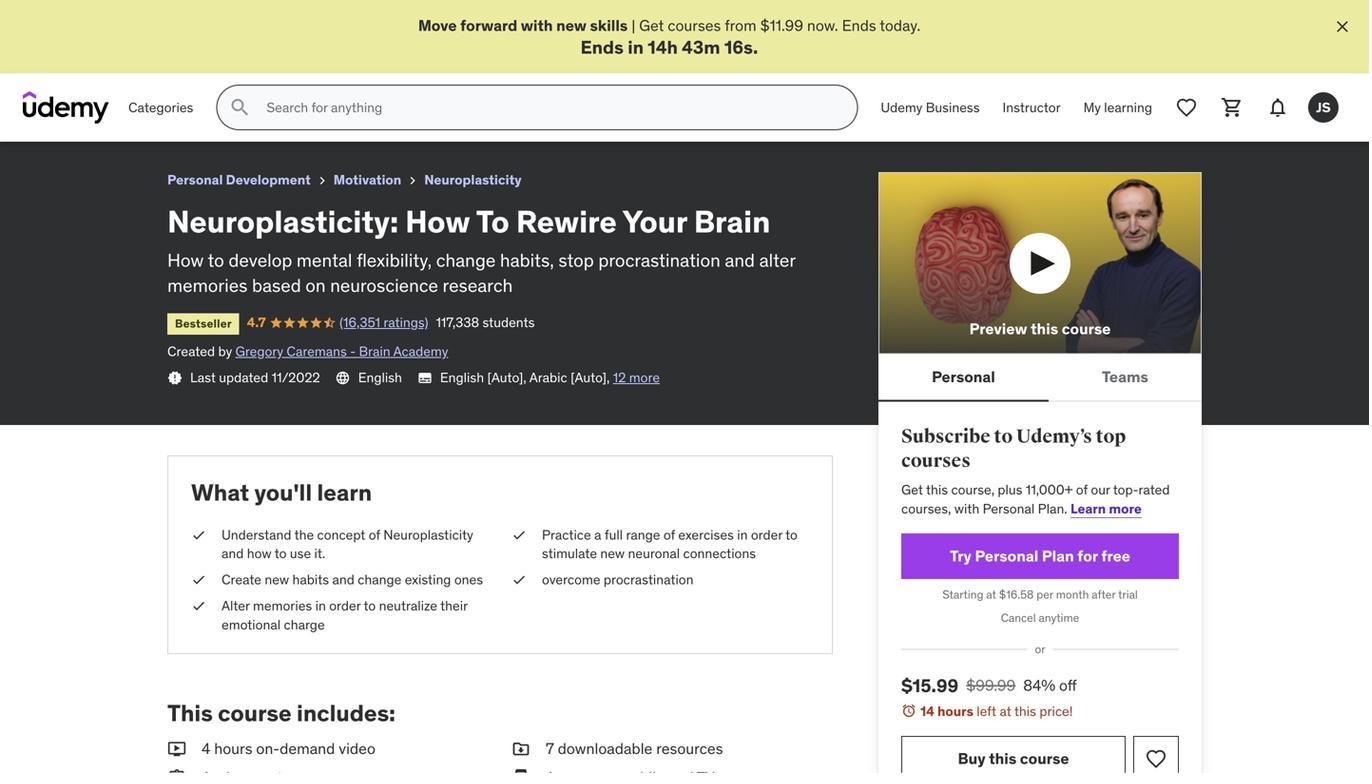 Task type: locate. For each thing, give the bounding box(es) containing it.
and left the alter
[[725, 249, 755, 271]]

memories up bestseller
[[167, 274, 248, 297]]

117,338 students
[[436, 314, 535, 331]]

1 horizontal spatial wishlist image
[[1175, 96, 1198, 119]]

1 vertical spatial with
[[955, 500, 980, 517]]

1 horizontal spatial in
[[628, 36, 644, 58]]

get
[[639, 16, 664, 35], [901, 481, 923, 499]]

0 vertical spatial small image
[[512, 739, 531, 760]]

1 vertical spatial xsmall image
[[512, 526, 527, 544]]

4.7
[[247, 314, 266, 331]]

0 horizontal spatial in
[[315, 597, 326, 615]]

change up neutralize
[[358, 571, 402, 588]]

hours for 14
[[938, 703, 974, 720]]

this right preview
[[1031, 319, 1059, 338]]

1 horizontal spatial how
[[405, 203, 470, 241]]

0 horizontal spatial brain
[[359, 343, 390, 360]]

0 horizontal spatial order
[[329, 597, 361, 615]]

1 horizontal spatial change
[[436, 249, 496, 271]]

to down create new habits and change existing ones
[[364, 597, 376, 615]]

udemy business
[[881, 99, 980, 116]]

2 horizontal spatial of
[[1076, 481, 1088, 499]]

1 vertical spatial more
[[1109, 500, 1142, 517]]

new
[[556, 16, 587, 35], [600, 545, 625, 562], [265, 571, 289, 588]]

closed captions image
[[417, 370, 433, 385]]

and right habits
[[332, 571, 355, 588]]

personal inside 'personal development' link
[[167, 171, 223, 188]]

1 horizontal spatial ends
[[842, 16, 876, 35]]

alarm image
[[901, 703, 917, 718]]

0 vertical spatial small image
[[167, 739, 186, 760]]

neuroscience
[[330, 274, 438, 297]]

english
[[358, 369, 402, 386], [440, 369, 484, 386]]

personal down plus
[[983, 500, 1035, 517]]

learn
[[1071, 500, 1106, 517]]

new down how
[[265, 571, 289, 588]]

neuroplasticity: how to rewire your brain how to develop mental flexibility, change habits, stop procrastination and alter memories based on neuroscience research
[[167, 203, 796, 297]]

development
[[226, 171, 311, 188]]

1 horizontal spatial and
[[332, 571, 355, 588]]

buy
[[958, 749, 986, 768]]

business
[[926, 99, 980, 116]]

what
[[191, 478, 249, 507]]

1 vertical spatial how
[[167, 249, 204, 271]]

1 horizontal spatial memories
[[253, 597, 312, 615]]

xsmall image for in
[[191, 597, 206, 616]]

udemy's
[[1016, 425, 1092, 448]]

this inside get this course, plus 11,000+ of our top-rated courses, with personal plan.
[[926, 481, 948, 499]]

xsmall image down what
[[191, 526, 206, 544]]

procrastination down neuronal
[[604, 571, 694, 588]]

this for buy
[[989, 749, 1017, 768]]

2 vertical spatial in
[[315, 597, 326, 615]]

1 vertical spatial courses
[[901, 449, 971, 473]]

0 vertical spatial with
[[521, 16, 553, 35]]

.
[[753, 36, 758, 58]]

Search for anything text field
[[263, 91, 834, 124]]

practice a full range of exercises in order to stimulate new neuronal connections
[[542, 526, 798, 562]]

xsmall image
[[315, 173, 330, 188], [167, 370, 183, 386], [191, 526, 206, 544], [512, 571, 527, 589], [191, 597, 206, 616]]

english for english
[[358, 369, 402, 386]]

udemy business link
[[869, 85, 991, 130]]

0 vertical spatial change
[[436, 249, 496, 271]]

instructor link
[[991, 85, 1072, 130]]

0 vertical spatial more
[[629, 369, 660, 386]]

0 vertical spatial wishlist image
[[1175, 96, 1198, 119]]

to inside subscribe to udemy's top courses
[[994, 425, 1013, 448]]

1 horizontal spatial courses
[[901, 449, 971, 473]]

0 horizontal spatial new
[[265, 571, 289, 588]]

0 horizontal spatial english
[[358, 369, 402, 386]]

neuroplasticity up to
[[424, 171, 522, 188]]

with right 'forward'
[[521, 16, 553, 35]]

small image down the this
[[167, 768, 186, 773]]

personal development
[[167, 171, 311, 188]]

english right course language image
[[358, 369, 402, 386]]

to inside neuroplasticity: how to rewire your brain how to develop mental flexibility, change habits, stop procrastination and alter memories based on neuroscience research
[[208, 249, 224, 271]]

course up on-
[[218, 699, 292, 727]]

from
[[725, 16, 757, 35]]

get inside move forward with new skills | get courses from $11.99 now. ends today. ends in 14h 43m 16s .
[[639, 16, 664, 35]]

0 vertical spatial order
[[751, 526, 783, 543]]

per
[[1037, 587, 1053, 602]]

2 horizontal spatial xsmall image
[[512, 526, 527, 544]]

1 horizontal spatial new
[[556, 16, 587, 35]]

and left how
[[222, 545, 244, 562]]

ends right now.
[[842, 16, 876, 35]]

1 small image from the top
[[512, 739, 531, 760]]

motivation link
[[334, 168, 402, 192]]

0 horizontal spatial of
[[369, 526, 380, 543]]

to right exercises
[[786, 526, 798, 543]]

0 vertical spatial course
[[1062, 319, 1111, 338]]

2 horizontal spatial in
[[737, 526, 748, 543]]

develop
[[229, 249, 292, 271]]

new inside practice a full range of exercises in order to stimulate new neuronal connections
[[600, 545, 625, 562]]

english right closed captions image
[[440, 369, 484, 386]]

courses,
[[901, 500, 951, 517]]

1 horizontal spatial get
[[901, 481, 923, 499]]

procrastination inside neuroplasticity: how to rewire your brain how to develop mental flexibility, change habits, stop procrastination and alter memories based on neuroscience research
[[598, 249, 721, 271]]

personal development link
[[167, 168, 311, 192]]

1 vertical spatial in
[[737, 526, 748, 543]]

personal left development
[[167, 171, 223, 188]]

personal
[[167, 171, 223, 188], [932, 367, 995, 386], [983, 500, 1035, 517], [975, 546, 1039, 566]]

0 horizontal spatial with
[[521, 16, 553, 35]]

with
[[521, 16, 553, 35], [955, 500, 980, 517]]

more right 12
[[629, 369, 660, 386]]

0 vertical spatial courses
[[668, 16, 721, 35]]

small image left 4
[[167, 739, 186, 760]]

this down 84%
[[1015, 703, 1037, 720]]

order up connections
[[751, 526, 783, 543]]

courses up 14h 43m 16s
[[668, 16, 721, 35]]

xsmall image left last at the left top of page
[[167, 370, 183, 386]]

of up neuronal
[[664, 526, 675, 543]]

preview this course button
[[879, 172, 1202, 354]]

course language image
[[335, 370, 351, 386]]

research
[[443, 274, 513, 297]]

brain
[[694, 203, 771, 241], [359, 343, 390, 360]]

hours right 4
[[214, 739, 252, 759]]

more
[[629, 369, 660, 386], [1109, 500, 1142, 517]]

today.
[[880, 16, 921, 35]]

this up the courses,
[[926, 481, 948, 499]]

of inside get this course, plus 11,000+ of our top-rated courses, with personal plan.
[[1076, 481, 1088, 499]]

in
[[628, 36, 644, 58], [737, 526, 748, 543], [315, 597, 326, 615]]

wishlist image
[[1175, 96, 1198, 119], [1145, 747, 1168, 770]]

notifications image
[[1267, 96, 1289, 119]]

new left skills
[[556, 16, 587, 35]]

get inside get this course, plus 11,000+ of our top-rated courses, with personal plan.
[[901, 481, 923, 499]]

personal up $16.58
[[975, 546, 1039, 566]]

2 vertical spatial course
[[1020, 749, 1069, 768]]

submit search image
[[229, 96, 251, 119]]

trial
[[1118, 587, 1138, 602]]

to
[[476, 203, 510, 241]]

12 more button
[[613, 369, 660, 387]]

0 vertical spatial in
[[628, 36, 644, 58]]

1 vertical spatial neuroplasticity
[[383, 526, 473, 543]]

1 horizontal spatial order
[[751, 526, 783, 543]]

to left develop
[[208, 249, 224, 271]]

get up the courses,
[[901, 481, 923, 499]]

0 horizontal spatial hours
[[214, 739, 252, 759]]

xsmall image
[[405, 173, 421, 188], [512, 526, 527, 544], [191, 571, 206, 589]]

in inside practice a full range of exercises in order to stimulate new neuronal connections
[[737, 526, 748, 543]]

0 horizontal spatial courses
[[668, 16, 721, 35]]

0 vertical spatial get
[[639, 16, 664, 35]]

0 horizontal spatial how
[[167, 249, 204, 271]]

personal inside personal button
[[932, 367, 995, 386]]

and
[[725, 249, 755, 271], [222, 545, 244, 562], [332, 571, 355, 588]]

it.
[[314, 545, 325, 562]]

and inside neuroplasticity: how to rewire your brain how to develop mental flexibility, change habits, stop procrastination and alter memories based on neuroscience research
[[725, 249, 755, 271]]

small image
[[512, 739, 531, 760], [512, 768, 531, 773]]

2 english from the left
[[440, 369, 484, 386]]

procrastination down your
[[598, 249, 721, 271]]

with down course,
[[955, 500, 980, 517]]

1 horizontal spatial more
[[1109, 500, 1142, 517]]

2 horizontal spatial new
[[600, 545, 625, 562]]

small image
[[167, 739, 186, 760], [167, 768, 186, 773]]

1 vertical spatial wishlist image
[[1145, 747, 1168, 770]]

js link
[[1301, 85, 1347, 130]]

1 vertical spatial new
[[600, 545, 625, 562]]

1 horizontal spatial english
[[440, 369, 484, 386]]

2 vertical spatial xsmall image
[[191, 571, 206, 589]]

(16,351 ratings)
[[340, 314, 428, 331]]

0 horizontal spatial change
[[358, 571, 402, 588]]

this right buy
[[989, 749, 1017, 768]]

ends
[[842, 16, 876, 35], [581, 36, 624, 58]]

ends down skills
[[581, 36, 624, 58]]

their
[[440, 597, 468, 615]]

procrastination
[[598, 249, 721, 271], [604, 571, 694, 588]]

2 horizontal spatial and
[[725, 249, 755, 271]]

more down the top-
[[1109, 500, 1142, 517]]

0 vertical spatial brain
[[694, 203, 771, 241]]

of right concept
[[369, 526, 380, 543]]

with inside get this course, plus 11,000+ of our top-rated courses, with personal plan.
[[955, 500, 980, 517]]

0 vertical spatial at
[[986, 587, 996, 602]]

academy
[[393, 343, 448, 360]]

stimulate
[[542, 545, 597, 562]]

personal down preview
[[932, 367, 995, 386]]

1 horizontal spatial brain
[[694, 203, 771, 241]]

0 horizontal spatial wishlist image
[[1145, 747, 1168, 770]]

1 vertical spatial memories
[[253, 597, 312, 615]]

1 horizontal spatial with
[[955, 500, 980, 517]]

xsmall image left practice
[[512, 526, 527, 544]]

xsmall image left create at the left bottom
[[191, 571, 206, 589]]

hours right 14
[[938, 703, 974, 720]]

this course includes:
[[167, 699, 396, 727]]

alter
[[759, 249, 796, 271]]

starting
[[943, 587, 984, 602]]

the
[[294, 526, 314, 543]]

in up charge
[[315, 597, 326, 615]]

0 horizontal spatial and
[[222, 545, 244, 562]]

new inside move forward with new skills | get courses from $11.99 now. ends today. ends in 14h 43m 16s .
[[556, 16, 587, 35]]

overcome procrastination
[[542, 571, 694, 588]]

to left udemy's
[[994, 425, 1013, 448]]

xsmall image left alter
[[191, 597, 206, 616]]

1 horizontal spatial xsmall image
[[405, 173, 421, 188]]

neuroplasticity inside understand the concept of neuroplasticity and how to use it.
[[383, 526, 473, 543]]

xsmall image for create new habits and change existing ones
[[191, 571, 206, 589]]

14
[[920, 703, 935, 720]]

tab list containing personal
[[879, 354, 1202, 402]]

1 vertical spatial brain
[[359, 343, 390, 360]]

1 vertical spatial and
[[222, 545, 244, 562]]

1 small image from the top
[[167, 739, 186, 760]]

neuroplasticity up existing at left bottom
[[383, 526, 473, 543]]

0 vertical spatial and
[[725, 249, 755, 271]]

courses down "subscribe"
[[901, 449, 971, 473]]

udemy image
[[23, 91, 109, 124]]

at left $16.58
[[986, 587, 996, 602]]

1 vertical spatial at
[[1000, 703, 1012, 720]]

gregory caremans - brain academy link
[[235, 343, 448, 360]]

preview this course
[[970, 319, 1111, 338]]

move
[[418, 16, 457, 35]]

ratings)
[[384, 314, 428, 331]]

1 vertical spatial small image
[[512, 768, 531, 773]]

new down full
[[600, 545, 625, 562]]

1 horizontal spatial of
[[664, 526, 675, 543]]

0 vertical spatial new
[[556, 16, 587, 35]]

brain inside neuroplasticity: how to rewire your brain how to develop mental flexibility, change habits, stop procrastination and alter memories based on neuroscience research
[[694, 203, 771, 241]]

2 small image from the top
[[512, 768, 531, 773]]

1 horizontal spatial hours
[[938, 703, 974, 720]]

to inside 'alter memories in order to neutralize their emotional charge'
[[364, 597, 376, 615]]

udemy
[[881, 99, 923, 116]]

2 small image from the top
[[167, 768, 186, 773]]

in up connections
[[737, 526, 748, 543]]

course up teams
[[1062, 319, 1111, 338]]

2 vertical spatial new
[[265, 571, 289, 588]]

4 hours on-demand video
[[202, 739, 376, 759]]

brain right -
[[359, 343, 390, 360]]

your
[[623, 203, 687, 241]]

tab list
[[879, 354, 1202, 402]]

memories up charge
[[253, 597, 312, 615]]

get right |
[[639, 16, 664, 35]]

at right left
[[1000, 703, 1012, 720]]

0 vertical spatial hours
[[938, 703, 974, 720]]

brain up the alter
[[694, 203, 771, 241]]

xsmall image for 11/2022
[[167, 370, 183, 386]]

1 vertical spatial change
[[358, 571, 402, 588]]

course for preview this course
[[1062, 319, 1111, 338]]

courses
[[668, 16, 721, 35], [901, 449, 971, 473]]

0 horizontal spatial get
[[639, 16, 664, 35]]

0 vertical spatial memories
[[167, 274, 248, 297]]

1 vertical spatial hours
[[214, 739, 252, 759]]

brain for -
[[359, 343, 390, 360]]

memories inside 'alter memories in order to neutralize their emotional charge'
[[253, 597, 312, 615]]

$15.99
[[901, 674, 959, 697]]

order down create new habits and change existing ones
[[329, 597, 361, 615]]

1 english from the left
[[358, 369, 402, 386]]

0 vertical spatial procrastination
[[598, 249, 721, 271]]

to left use
[[275, 545, 287, 562]]

students
[[483, 314, 535, 331]]

xsmall image right motivation link
[[405, 173, 421, 188]]

of left the our
[[1076, 481, 1088, 499]]

0 horizontal spatial xsmall image
[[191, 571, 206, 589]]

1 vertical spatial order
[[329, 597, 361, 615]]

memories inside neuroplasticity: how to rewire your brain how to develop mental flexibility, change habits, stop procrastination and alter memories based on neuroscience research
[[167, 274, 248, 297]]

categories
[[128, 99, 193, 116]]

1 vertical spatial small image
[[167, 768, 186, 773]]

on
[[306, 274, 326, 297]]

in down |
[[628, 36, 644, 58]]

resources
[[656, 739, 723, 759]]

change up research
[[436, 249, 496, 271]]

overcome
[[542, 571, 601, 588]]

0 horizontal spatial memories
[[167, 274, 248, 297]]

course down price!
[[1020, 749, 1069, 768]]

0 horizontal spatial at
[[986, 587, 996, 602]]

left
[[977, 703, 997, 720]]

how down neuroplasticity link
[[405, 203, 470, 241]]

how up bestseller
[[167, 249, 204, 271]]

11/2022
[[272, 369, 320, 386]]

habits,
[[500, 249, 554, 271]]

alter memories in order to neutralize their emotional charge
[[222, 597, 468, 633]]

cancel
[[1001, 611, 1036, 625]]

1 vertical spatial get
[[901, 481, 923, 499]]



Task type: describe. For each thing, give the bounding box(es) containing it.
at inside starting at $16.58 per month after trial cancel anytime
[[986, 587, 996, 602]]

[auto], arabic
[[487, 369, 567, 386]]

personal inside get this course, plus 11,000+ of our top-rated courses, with personal plan.
[[983, 500, 1035, 517]]

(16,351
[[340, 314, 380, 331]]

bestseller
[[175, 316, 232, 331]]

create new habits and change existing ones
[[222, 571, 483, 588]]

plan
[[1042, 546, 1074, 566]]

7
[[546, 739, 554, 759]]

learn more
[[1071, 500, 1142, 517]]

caremans
[[287, 343, 347, 360]]

neuroplasticity link
[[424, 168, 522, 192]]

english for english [auto], arabic [auto] , 12 more
[[440, 369, 484, 386]]

or
[[1035, 642, 1046, 657]]

xsmall image right ones on the bottom left of the page
[[512, 571, 527, 589]]

course,
[[951, 481, 995, 499]]

buy this course button
[[901, 736, 1126, 773]]

close image
[[1333, 17, 1352, 36]]

of inside understand the concept of neuroplasticity and how to use it.
[[369, 526, 380, 543]]

|
[[632, 16, 636, 35]]

preview
[[970, 319, 1028, 338]]

xsmall image for practice a full range of exercises in order to stimulate new neuronal connections
[[512, 526, 527, 544]]

habits
[[292, 571, 329, 588]]

by
[[218, 343, 232, 360]]

skills
[[590, 16, 628, 35]]

learning
[[1104, 99, 1153, 116]]

move forward with new skills | get courses from $11.99 now. ends today. ends in 14h 43m 16s .
[[418, 16, 921, 58]]

order inside practice a full range of exercises in order to stimulate new neuronal connections
[[751, 526, 783, 543]]

in inside 'alter memories in order to neutralize their emotional charge'
[[315, 597, 326, 615]]

0 horizontal spatial ends
[[581, 36, 624, 58]]

shopping cart with 0 items image
[[1221, 96, 1244, 119]]

off
[[1059, 675, 1077, 695]]

full
[[605, 526, 623, 543]]

updated
[[219, 369, 268, 386]]

downloadable
[[558, 739, 653, 759]]

practice
[[542, 526, 591, 543]]

created
[[167, 343, 215, 360]]

top-
[[1113, 481, 1139, 499]]

1 horizontal spatial at
[[1000, 703, 1012, 720]]

js
[[1316, 99, 1331, 116]]

starting at $16.58 per month after trial cancel anytime
[[943, 587, 1138, 625]]

personal inside "try personal plan for free" link
[[975, 546, 1039, 566]]

demand
[[280, 739, 335, 759]]

plan.
[[1038, 500, 1068, 517]]

categories button
[[117, 85, 205, 130]]

change inside neuroplasticity: how to rewire your brain how to develop mental flexibility, change habits, stop procrastination and alter memories based on neuroscience research
[[436, 249, 496, 271]]

subscribe to udemy's top courses
[[901, 425, 1126, 473]]

xsmall image for concept
[[191, 526, 206, 544]]

understand
[[222, 526, 291, 543]]

of inside practice a full range of exercises in order to stimulate new neuronal connections
[[664, 526, 675, 543]]

understand the concept of neuroplasticity and how to use it.
[[222, 526, 473, 562]]

teams
[[1102, 367, 1149, 386]]

range
[[626, 526, 660, 543]]

this
[[167, 699, 213, 727]]

after
[[1092, 587, 1116, 602]]

what you'll learn
[[191, 478, 372, 507]]

try personal plan for free link
[[901, 533, 1179, 579]]

xsmall image left motivation link
[[315, 173, 330, 188]]

alter
[[222, 597, 250, 615]]

neuroplasticity:
[[167, 203, 399, 241]]

learn more link
[[1071, 500, 1142, 517]]

gregory
[[235, 343, 283, 360]]

how
[[247, 545, 272, 562]]

this for get
[[926, 481, 948, 499]]

a
[[594, 526, 601, 543]]

flexibility,
[[357, 249, 432, 271]]

in inside move forward with new skills | get courses from $11.99 now. ends today. ends in 14h 43m 16s .
[[628, 36, 644, 58]]

rewire
[[516, 203, 617, 241]]

117,338
[[436, 314, 479, 331]]

$16.58
[[999, 587, 1034, 602]]

,
[[607, 369, 610, 386]]

emotional
[[222, 616, 281, 633]]

2 vertical spatial and
[[332, 571, 355, 588]]

brain for your
[[694, 203, 771, 241]]

0 vertical spatial neuroplasticity
[[424, 171, 522, 188]]

0 vertical spatial xsmall image
[[405, 173, 421, 188]]

1 vertical spatial course
[[218, 699, 292, 727]]

last
[[190, 369, 216, 386]]

charge
[[284, 616, 325, 633]]

on-
[[256, 739, 280, 759]]

for
[[1078, 546, 1098, 566]]

14 hours left at this price!
[[920, 703, 1073, 720]]

11,000+
[[1026, 481, 1073, 499]]

buy this course
[[958, 749, 1069, 768]]

instructor
[[1003, 99, 1061, 116]]

this for preview
[[1031, 319, 1059, 338]]

to inside practice a full range of exercises in order to stimulate new neuronal connections
[[786, 526, 798, 543]]

course for buy this course
[[1020, 749, 1069, 768]]

based
[[252, 274, 301, 297]]

and inside understand the concept of neuroplasticity and how to use it.
[[222, 545, 244, 562]]

0 vertical spatial how
[[405, 203, 470, 241]]

neuronal
[[628, 545, 680, 562]]

stop
[[559, 249, 594, 271]]

month
[[1056, 587, 1089, 602]]

video
[[339, 739, 376, 759]]

84%
[[1023, 675, 1056, 695]]

includes:
[[297, 699, 396, 727]]

$15.99 $99.99 84% off
[[901, 674, 1077, 697]]

mental
[[297, 249, 352, 271]]

teams button
[[1049, 354, 1202, 400]]

to inside understand the concept of neuroplasticity and how to use it.
[[275, 545, 287, 562]]

existing
[[405, 571, 451, 588]]

exercises
[[678, 526, 734, 543]]

courses inside subscribe to udemy's top courses
[[901, 449, 971, 473]]

1 vertical spatial procrastination
[[604, 571, 694, 588]]

concept
[[317, 526, 365, 543]]

$99.99
[[966, 675, 1016, 695]]

hours for 4
[[214, 739, 252, 759]]

created by gregory caremans - brain academy
[[167, 343, 448, 360]]

english [auto], arabic [auto] , 12 more
[[440, 369, 660, 386]]

rated
[[1139, 481, 1170, 499]]

courses inside move forward with new skills | get courses from $11.99 now. ends today. ends in 14h 43m 16s .
[[668, 16, 721, 35]]

with inside move forward with new skills | get courses from $11.99 now. ends today. ends in 14h 43m 16s .
[[521, 16, 553, 35]]

7 downloadable resources
[[546, 739, 723, 759]]

neutralize
[[379, 597, 437, 615]]

0 horizontal spatial more
[[629, 369, 660, 386]]

-
[[350, 343, 356, 360]]

order inside 'alter memories in order to neutralize their emotional charge'
[[329, 597, 361, 615]]



Task type: vqa. For each thing, say whether or not it's contained in the screenshot.
research
yes



